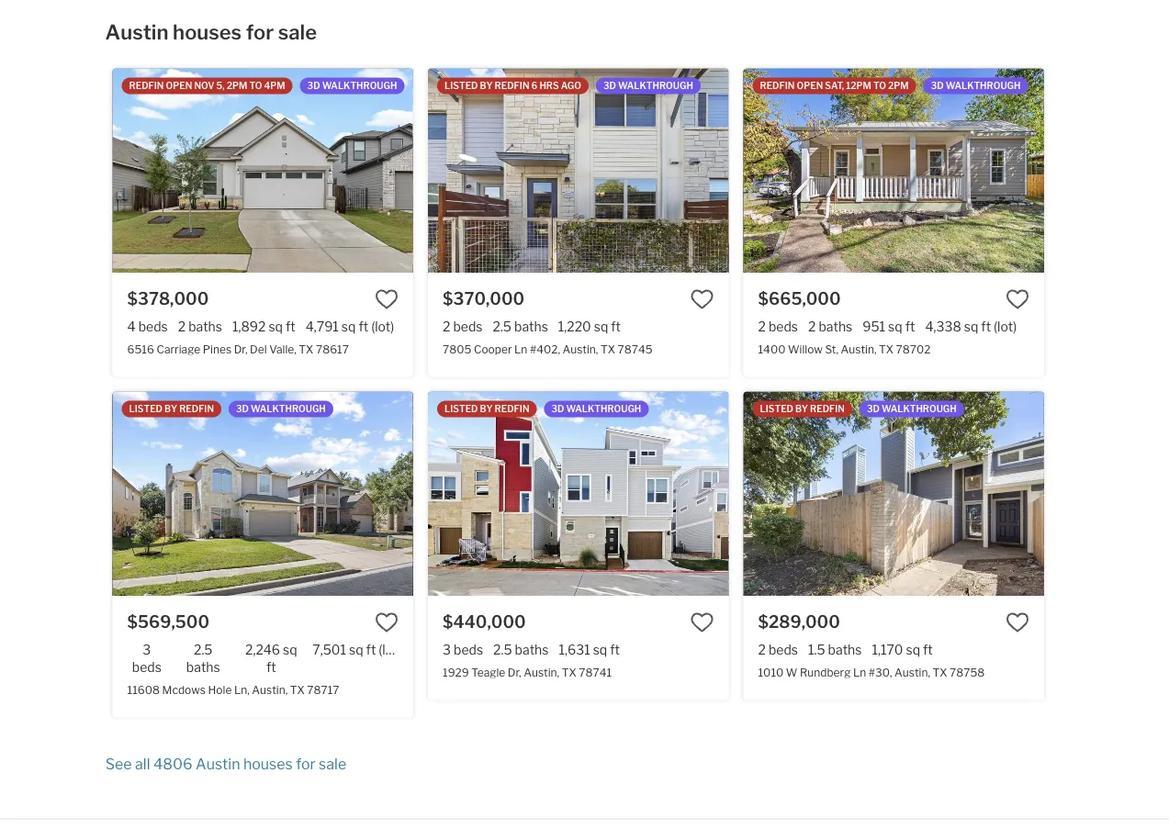 Task type: locate. For each thing, give the bounding box(es) containing it.
redfin for $569,500
[[179, 404, 214, 415]]

3 inside 3 beds
[[143, 642, 151, 658]]

baths for $289,000
[[828, 642, 862, 658]]

baths up #402,
[[514, 319, 548, 334]]

2 beds
[[443, 319, 483, 334], [758, 319, 798, 334], [758, 642, 798, 658]]

#402,
[[530, 342, 560, 356]]

1 vertical spatial austin
[[196, 755, 240, 773]]

1010
[[758, 666, 784, 679]]

beds up 1929
[[454, 642, 483, 658]]

1 2pm from the left
[[227, 80, 247, 91]]

favorite button checkbox
[[375, 288, 399, 311], [1006, 288, 1030, 311], [690, 611, 714, 635], [1006, 611, 1030, 635]]

3 up 1929
[[443, 642, 451, 658]]

baths for $378,000
[[188, 319, 222, 334]]

0 horizontal spatial houses
[[173, 19, 242, 44]]

favorite button image for $370,000
[[690, 288, 714, 311]]

teagle
[[471, 666, 505, 679]]

redfin for $370,000
[[495, 80, 529, 91]]

2.5 baths up #402,
[[493, 319, 548, 334]]

2 favorite button image from the left
[[1006, 288, 1030, 311]]

redfin open sat, 12pm to 2pm
[[760, 80, 909, 91]]

cooper
[[474, 342, 512, 356]]

baths
[[188, 319, 222, 334], [514, 319, 548, 334], [819, 319, 852, 334], [515, 642, 549, 658], [828, 642, 862, 658], [186, 660, 220, 675]]

2 for $370,000
[[443, 319, 450, 334]]

austin right 4806
[[196, 755, 240, 773]]

0 horizontal spatial 2pm
[[227, 80, 247, 91]]

2pm
[[227, 80, 247, 91], [888, 80, 909, 91]]

austin up the redfin open nov 5, 2pm to 4pm
[[105, 19, 169, 44]]

ft up valle,
[[286, 319, 295, 334]]

11608
[[127, 683, 160, 697]]

listed
[[445, 80, 478, 91], [129, 404, 163, 415], [445, 404, 478, 415], [760, 404, 793, 415]]

baths up st,
[[819, 319, 852, 334]]

0 horizontal spatial 2 baths
[[178, 319, 222, 334]]

2 3 beds from the left
[[443, 642, 483, 658]]

ft right 4,791
[[359, 319, 368, 334]]

sq right 951
[[888, 319, 902, 334]]

listed by redfin down cooper
[[445, 404, 529, 415]]

3 beds
[[132, 642, 162, 675], [443, 642, 483, 658]]

austin
[[105, 19, 169, 44], [196, 755, 240, 773]]

ft up 78702
[[905, 319, 915, 334]]

0 horizontal spatial dr,
[[234, 342, 247, 356]]

dr,
[[234, 342, 247, 356], [508, 666, 521, 679]]

favorite button image for $440,000
[[690, 611, 714, 635]]

2 beds for $289,000
[[758, 642, 798, 658]]

2.5 up hole
[[194, 642, 213, 658]]

ln
[[514, 342, 527, 356], [853, 666, 866, 679]]

3d down 7805 cooper ln #402, austin, tx 78745 at top
[[551, 404, 564, 415]]

walkthrough
[[322, 80, 397, 91], [618, 80, 693, 91], [946, 80, 1021, 91], [251, 404, 326, 415], [566, 404, 641, 415], [882, 404, 957, 415]]

1 horizontal spatial 3 beds
[[443, 642, 483, 658]]

to right 12pm
[[873, 80, 886, 91]]

3d for $440,000
[[551, 404, 564, 415]]

2 to from the left
[[873, 80, 886, 91]]

by left the 6
[[480, 80, 493, 91]]

2 photo of 1929 teagle dr, austin, tx 78741 image from the left
[[728, 392, 1029, 596]]

1 horizontal spatial for
[[296, 755, 316, 773]]

ft for $378,000
[[286, 319, 295, 334]]

(lot) right 4,791
[[371, 319, 394, 334]]

sq for $665,000
[[888, 319, 902, 334]]

1 horizontal spatial 2 baths
[[808, 319, 852, 334]]

favorite button image
[[375, 288, 399, 311], [375, 611, 399, 635], [690, 611, 714, 635], [1006, 611, 1030, 635]]

by down willow
[[795, 404, 808, 415]]

sq for $569,500
[[283, 642, 297, 658]]

houses
[[173, 19, 242, 44], [243, 755, 293, 773]]

3 beds for $569,500
[[132, 642, 162, 675]]

1929 teagle dr, austin, tx 78741
[[443, 666, 612, 679]]

11608 mcdows hole ln, austin, tx 78717
[[127, 683, 339, 697]]

favorite button checkbox for $665,000
[[1006, 288, 1030, 311]]

photo of 1400 willow st, austin, tx 78702 image
[[743, 68, 1044, 273], [1044, 68, 1169, 273]]

listed for $289,000
[[760, 404, 793, 415]]

78702
[[896, 342, 931, 356]]

sq right 1,170
[[906, 642, 920, 658]]

3d down 1400 willow st, austin, tx 78702 on the right top of page
[[867, 404, 880, 415]]

3d walkthrough
[[307, 80, 397, 91], [603, 80, 693, 91], [931, 80, 1021, 91], [236, 404, 326, 415], [551, 404, 641, 415], [867, 404, 957, 415]]

1 horizontal spatial houses
[[243, 755, 293, 773]]

austin, down the 1,631
[[524, 666, 559, 679]]

2
[[178, 319, 186, 334], [443, 319, 450, 334], [758, 319, 766, 334], [808, 319, 816, 334], [758, 642, 766, 658]]

favorite button image
[[690, 288, 714, 311], [1006, 288, 1030, 311]]

listed down '1400'
[[760, 404, 793, 415]]

photo of 11608 mcdows hole ln, austin, tx 78717 image
[[113, 392, 413, 596], [413, 392, 714, 596]]

3d for $289,000
[[867, 404, 880, 415]]

7,501 sq ft (lot)
[[313, 642, 402, 658]]

ft right 1,170
[[923, 642, 933, 658]]

3d for $665,000
[[931, 80, 944, 91]]

2 photo of 1010 w rundberg ln #30, austin, tx 78758 image from the left
[[1044, 392, 1169, 596]]

3d right ago
[[603, 80, 616, 91]]

open left sat, at right
[[797, 80, 823, 91]]

listed by redfin down carriage
[[129, 404, 214, 415]]

2 up willow
[[808, 319, 816, 334]]

3d
[[307, 80, 320, 91], [603, 80, 616, 91], [931, 80, 944, 91], [236, 404, 249, 415], [551, 404, 564, 415], [867, 404, 880, 415]]

for up 4pm
[[246, 19, 274, 44]]

dr, left the del
[[234, 342, 247, 356]]

0 vertical spatial houses
[[173, 19, 242, 44]]

walkthrough for $569,500
[[251, 404, 326, 415]]

2 horizontal spatial listed by redfin
[[760, 404, 845, 415]]

7805
[[443, 342, 471, 356]]

3d right 4pm
[[307, 80, 320, 91]]

photo of 6516 carriage pines dr, del valle, tx 78617 image
[[113, 68, 413, 273], [413, 68, 714, 273]]

2 beds for $665,000
[[758, 319, 798, 334]]

(lot) right the 7,501
[[379, 642, 402, 658]]

78741
[[579, 666, 612, 679]]

(lot) for $665,000
[[994, 319, 1017, 334]]

ft for $440,000
[[610, 642, 620, 658]]

1 horizontal spatial dr,
[[508, 666, 521, 679]]

ln left #30,
[[853, 666, 866, 679]]

houses up the redfin open nov 5, 2pm to 4pm
[[173, 19, 242, 44]]

ft inside 2,246 sq ft
[[266, 660, 276, 675]]

ft up 78741
[[610, 642, 620, 658]]

2.5 for $370,000
[[493, 319, 512, 334]]

beds up 11608
[[132, 660, 162, 675]]

ft down 2,246 on the bottom of page
[[266, 660, 276, 675]]

3d walkthrough for $665,000
[[931, 80, 1021, 91]]

2.5 for $569,500
[[194, 642, 213, 658]]

2.5 up cooper
[[493, 319, 512, 334]]

open for $378,000
[[166, 80, 192, 91]]

willow
[[788, 342, 823, 356]]

photo of 1929 teagle dr, austin, tx 78741 image
[[428, 392, 729, 596], [728, 392, 1029, 596]]

2.5 baths up hole
[[186, 642, 220, 675]]

2 beds up '1400'
[[758, 319, 798, 334]]

tx right valle,
[[299, 342, 314, 356]]

0 horizontal spatial 3
[[143, 642, 151, 658]]

2,246 sq ft
[[245, 642, 297, 675]]

1 horizontal spatial favorite button checkbox
[[690, 288, 714, 311]]

favorite button checkbox
[[690, 288, 714, 311], [375, 611, 399, 635]]

0 horizontal spatial to
[[249, 80, 262, 91]]

1 vertical spatial sale
[[319, 755, 346, 773]]

1 2 baths from the left
[[178, 319, 222, 334]]

0 vertical spatial dr,
[[234, 342, 247, 356]]

1,170
[[872, 642, 903, 658]]

ft right the 7,501
[[366, 642, 376, 658]]

redfin down cooper
[[495, 404, 529, 415]]

beds up 7805
[[453, 319, 483, 334]]

0 vertical spatial austin
[[105, 19, 169, 44]]

0 horizontal spatial austin
[[105, 19, 169, 44]]

78717
[[307, 683, 339, 697]]

carriage
[[157, 342, 200, 356]]

4 beds
[[127, 319, 168, 334]]

2 photo of 1400 willow st, austin, tx 78702 image from the left
[[1044, 68, 1169, 273]]

0 vertical spatial favorite button checkbox
[[690, 288, 714, 311]]

2.5 for $440,000
[[493, 642, 512, 658]]

2 beds up 1010
[[758, 642, 798, 658]]

houses down ln,
[[243, 755, 293, 773]]

austin,
[[563, 342, 598, 356], [841, 342, 877, 356], [524, 666, 559, 679], [895, 666, 930, 679], [252, 683, 288, 697]]

2 up 1010
[[758, 642, 766, 658]]

beds for $569,500
[[132, 660, 162, 675]]

3d right 12pm
[[931, 80, 944, 91]]

2 2 baths from the left
[[808, 319, 852, 334]]

tx down the 1,631
[[562, 666, 576, 679]]

open left nov
[[166, 80, 192, 91]]

2 up 7805
[[443, 319, 450, 334]]

baths for $440,000
[[515, 642, 549, 658]]

0 horizontal spatial 3 beds
[[132, 642, 162, 675]]

redfin left sat, at right
[[760, 80, 795, 91]]

dr, right "teagle"
[[508, 666, 521, 679]]

by
[[480, 80, 493, 91], [164, 404, 177, 415], [480, 404, 493, 415], [795, 404, 808, 415]]

2.5 up "teagle"
[[493, 642, 512, 658]]

sale down 78717
[[319, 755, 346, 773]]

sale up 4pm
[[278, 19, 317, 44]]

1 vertical spatial houses
[[243, 755, 293, 773]]

beds
[[138, 319, 168, 334], [453, 319, 483, 334], [769, 319, 798, 334], [454, 642, 483, 658], [769, 642, 798, 658], [132, 660, 162, 675]]

listed for $370,000
[[445, 80, 478, 91]]

1,220 sq ft
[[558, 319, 621, 334]]

sq inside 2,246 sq ft
[[283, 642, 297, 658]]

baths up 1929 teagle dr, austin, tx 78741
[[515, 642, 549, 658]]

#30,
[[869, 666, 892, 679]]

redfin
[[129, 80, 164, 91], [495, 80, 529, 91], [760, 80, 795, 91], [179, 404, 214, 415], [495, 404, 529, 415], [810, 404, 845, 415]]

3 beds up 11608
[[132, 642, 162, 675]]

3
[[143, 642, 151, 658], [443, 642, 451, 658]]

2 beds for $370,000
[[443, 319, 483, 334]]

sq for $289,000
[[906, 642, 920, 658]]

hole
[[208, 683, 232, 697]]

tx left 78717
[[290, 683, 305, 697]]

1 3 from the left
[[143, 642, 151, 658]]

redfin down carriage
[[179, 404, 214, 415]]

1 horizontal spatial open
[[797, 80, 823, 91]]

by down carriage
[[164, 404, 177, 415]]

0 horizontal spatial sale
[[278, 19, 317, 44]]

2 beds up 7805
[[443, 319, 483, 334]]

nov
[[194, 80, 214, 91]]

beds for $370,000
[[453, 319, 483, 334]]

1 horizontal spatial austin
[[196, 755, 240, 773]]

beds right 4
[[138, 319, 168, 334]]

3d for $378,000
[[307, 80, 320, 91]]

sale
[[278, 19, 317, 44], [319, 755, 346, 773]]

2 listed by redfin from the left
[[445, 404, 529, 415]]

sq up valle,
[[269, 319, 283, 334]]

0 vertical spatial sale
[[278, 19, 317, 44]]

tx
[[299, 342, 314, 356], [601, 342, 615, 356], [879, 342, 894, 356], [562, 666, 576, 679], [933, 666, 947, 679], [290, 683, 305, 697]]

photo of 1010 w rundberg ln #30, austin, tx 78758 image
[[743, 392, 1044, 596], [1044, 392, 1169, 596]]

$378,000
[[127, 288, 209, 309]]

2.5 baths up 1929 teagle dr, austin, tx 78741
[[493, 642, 549, 658]]

1400 willow st, austin, tx 78702
[[758, 342, 931, 356]]

1 vertical spatial favorite button checkbox
[[375, 611, 399, 635]]

1 horizontal spatial 2pm
[[888, 80, 909, 91]]

0 horizontal spatial listed by redfin
[[129, 404, 214, 415]]

redfin down st,
[[810, 404, 845, 415]]

3d down '6516 carriage pines dr, del valle, tx 78617'
[[236, 404, 249, 415]]

(lot) right 4,338
[[994, 319, 1017, 334]]

0 horizontal spatial for
[[246, 19, 274, 44]]

tx left 78758
[[933, 666, 947, 679]]

walkthrough for $370,000
[[618, 80, 693, 91]]

2pm right 12pm
[[888, 80, 909, 91]]

2 baths up st,
[[808, 319, 852, 334]]

2 2pm from the left
[[888, 80, 909, 91]]

1,631 sq ft
[[559, 642, 620, 658]]

walkthrough for $665,000
[[946, 80, 1021, 91]]

2 open from the left
[[797, 80, 823, 91]]

1 horizontal spatial 3
[[443, 642, 451, 658]]

sq right 4,791
[[342, 319, 356, 334]]

baths for $665,000
[[819, 319, 852, 334]]

1 photo of 6516 carriage pines dr, del valle, tx 78617 image from the left
[[113, 68, 413, 273]]

2.5 baths
[[493, 319, 548, 334], [186, 642, 220, 675], [493, 642, 549, 658]]

listed by redfin down willow
[[760, 404, 845, 415]]

1 vertical spatial for
[[296, 755, 316, 773]]

listed down 6516
[[129, 404, 163, 415]]

2.5
[[493, 319, 512, 334], [194, 642, 213, 658], [493, 642, 512, 658]]

2 up '1400'
[[758, 319, 766, 334]]

2 baths up pines
[[178, 319, 222, 334]]

listed left the 6
[[445, 80, 478, 91]]

1 horizontal spatial ln
[[853, 666, 866, 679]]

beds up '1400'
[[769, 319, 798, 334]]

favorite button checkbox for $440,000
[[690, 611, 714, 635]]

listed by redfin 6 hrs ago
[[445, 80, 581, 91]]

by down cooper
[[480, 404, 493, 415]]

for down 78717
[[296, 755, 316, 773]]

1 favorite button image from the left
[[690, 288, 714, 311]]

redfin for $440,000
[[495, 404, 529, 415]]

3 beds up 1929
[[443, 642, 483, 658]]

sq up 78741
[[593, 642, 607, 658]]

redfin left the 6
[[495, 80, 529, 91]]

sq for $370,000
[[594, 319, 608, 334]]

sq
[[269, 319, 283, 334], [342, 319, 356, 334], [594, 319, 608, 334], [888, 319, 902, 334], [964, 319, 978, 334], [283, 642, 297, 658], [349, 642, 363, 658], [593, 642, 607, 658], [906, 642, 920, 658]]

austin, down 1,170 sq ft
[[895, 666, 930, 679]]

photo of 7805 cooper ln #402, austin, tx 78745 image
[[428, 68, 729, 273], [728, 68, 1029, 273]]

0 horizontal spatial favorite button checkbox
[[375, 611, 399, 635]]

3 listed by redfin from the left
[[760, 404, 845, 415]]

3d walkthrough for $378,000
[[307, 80, 397, 91]]

0 horizontal spatial ln
[[514, 342, 527, 356]]

0 horizontal spatial open
[[166, 80, 192, 91]]

1.5 baths
[[808, 642, 862, 658]]

2 baths for $665,000
[[808, 319, 852, 334]]

2 3 from the left
[[443, 642, 451, 658]]

1 open from the left
[[166, 80, 192, 91]]

for
[[246, 19, 274, 44], [296, 755, 316, 773]]

hrs
[[539, 80, 559, 91]]

to
[[249, 80, 262, 91], [873, 80, 886, 91]]

baths up hole
[[186, 660, 220, 675]]

tx down 951 sq ft
[[879, 342, 894, 356]]

1 horizontal spatial favorite button image
[[1006, 288, 1030, 311]]

ft up 78745
[[611, 319, 621, 334]]

listed by redfin for $569,500
[[129, 404, 214, 415]]

0 horizontal spatial favorite button image
[[690, 288, 714, 311]]

2 baths
[[178, 319, 222, 334], [808, 319, 852, 334]]

1 photo of 1929 teagle dr, austin, tx 78741 image from the left
[[428, 392, 729, 596]]

listed by redfin for $289,000
[[760, 404, 845, 415]]

favorite button image for $378,000
[[375, 288, 399, 311]]

4806
[[153, 755, 192, 773]]

sq right 1,220
[[594, 319, 608, 334]]

2,246
[[245, 642, 280, 658]]

3d walkthrough for $370,000
[[603, 80, 693, 91]]

1 horizontal spatial to
[[873, 80, 886, 91]]

baths up pines
[[188, 319, 222, 334]]

sq right 2,246 on the bottom of page
[[283, 642, 297, 658]]

open for $665,000
[[797, 80, 823, 91]]

1 horizontal spatial sale
[[319, 755, 346, 773]]

to left 4pm
[[249, 80, 262, 91]]

baths right 1.5
[[828, 642, 862, 658]]

open
[[166, 80, 192, 91], [797, 80, 823, 91]]

austin, right ln,
[[252, 683, 288, 697]]

ft
[[286, 319, 295, 334], [359, 319, 368, 334], [611, 319, 621, 334], [905, 319, 915, 334], [981, 319, 991, 334], [366, 642, 376, 658], [610, 642, 620, 658], [923, 642, 933, 658], [266, 660, 276, 675]]

$440,000
[[443, 612, 526, 632]]

(lot)
[[371, 319, 394, 334], [994, 319, 1017, 334], [379, 642, 402, 658]]

1 listed by redfin from the left
[[129, 404, 214, 415]]

2 photo of 11608 mcdows hole ln, austin, tx 78717 image from the left
[[413, 392, 714, 596]]

ln left #402,
[[514, 342, 527, 356]]

1 3 beds from the left
[[132, 642, 162, 675]]

2 photo of 7805 cooper ln #402, austin, tx 78745 image from the left
[[728, 68, 1029, 273]]

2.5 baths for $370,000
[[493, 319, 548, 334]]

1 horizontal spatial listed by redfin
[[445, 404, 529, 415]]

listed by redfin
[[129, 404, 214, 415], [445, 404, 529, 415], [760, 404, 845, 415]]

78745
[[618, 342, 653, 356]]

see all 4806 austin houses for sale
[[105, 755, 346, 773]]

3d for $569,500
[[236, 404, 249, 415]]



Task type: vqa. For each thing, say whether or not it's contained in the screenshot.
the 1.5 baths
yes



Task type: describe. For each thing, give the bounding box(es) containing it.
2.5 baths for $569,500
[[186, 642, 220, 675]]

1 photo of 11608 mcdows hole ln, austin, tx 78717 image from the left
[[113, 392, 413, 596]]

all
[[135, 755, 150, 773]]

3 beds for $440,000
[[443, 642, 483, 658]]

1 photo of 7805 cooper ln #402, austin, tx 78745 image from the left
[[428, 68, 729, 273]]

3d walkthrough for $569,500
[[236, 404, 326, 415]]

beds for $378,000
[[138, 319, 168, 334]]

4pm
[[264, 80, 285, 91]]

6
[[531, 80, 538, 91]]

favorite button checkbox for $378,000
[[375, 288, 399, 311]]

2.5 baths for $440,000
[[493, 642, 549, 658]]

2 up carriage
[[178, 319, 186, 334]]

ft for $370,000
[[611, 319, 621, 334]]

see
[[105, 755, 132, 773]]

sq for $440,000
[[593, 642, 607, 658]]

by for $440,000
[[480, 404, 493, 415]]

ft for $289,000
[[923, 642, 933, 658]]

3 for $440,000
[[443, 642, 451, 658]]

3d walkthrough for $440,000
[[551, 404, 641, 415]]

walkthrough for $440,000
[[566, 404, 641, 415]]

ln,
[[234, 683, 250, 697]]

favorite button image for $569,500
[[375, 611, 399, 635]]

favorite button image for $665,000
[[1006, 288, 1030, 311]]

0 vertical spatial for
[[246, 19, 274, 44]]

walkthrough for $289,000
[[882, 404, 957, 415]]

redfin open nov 5, 2pm to 4pm
[[129, 80, 285, 91]]

ft for $569,500
[[266, 660, 276, 675]]

$665,000
[[758, 288, 841, 309]]

del
[[250, 342, 267, 356]]

6516
[[127, 342, 154, 356]]

2 baths for $378,000
[[178, 319, 222, 334]]

w
[[786, 666, 797, 679]]

1,892
[[232, 319, 266, 334]]

1 photo of 1400 willow st, austin, tx 78702 image from the left
[[743, 68, 1044, 273]]

4,791 sq ft (lot)
[[306, 319, 394, 334]]

4,791
[[306, 319, 339, 334]]

redfin for $289,000
[[810, 404, 845, 415]]

$289,000
[[758, 612, 840, 632]]

951
[[863, 319, 885, 334]]

by for $289,000
[[795, 404, 808, 415]]

0 vertical spatial ln
[[514, 342, 527, 356]]

4
[[127, 319, 136, 334]]

favorite button checkbox for $569,500
[[375, 611, 399, 635]]

2 for $665,000
[[758, 319, 766, 334]]

listed for $569,500
[[129, 404, 163, 415]]

1,170 sq ft
[[872, 642, 933, 658]]

austin houses for sale
[[105, 19, 317, 44]]

beds for $665,000
[[769, 319, 798, 334]]

by for $370,000
[[480, 80, 493, 91]]

1010 w rundberg ln #30, austin, tx 78758
[[758, 666, 985, 679]]

beds for $440,000
[[454, 642, 483, 658]]

$370,000
[[443, 288, 525, 309]]

baths for $569,500
[[186, 660, 220, 675]]

ft for $665,000
[[905, 319, 915, 334]]

pines
[[203, 342, 232, 356]]

1,220
[[558, 319, 591, 334]]

ft right 4,338
[[981, 319, 991, 334]]

redfin left nov
[[129, 80, 164, 91]]

951 sq ft
[[863, 319, 915, 334]]

austin, down 1,220
[[563, 342, 598, 356]]

austin, right st,
[[841, 342, 877, 356]]

$569,500
[[127, 612, 209, 632]]

by for $569,500
[[164, 404, 177, 415]]

sq right 4,338
[[964, 319, 978, 334]]

1 photo of 1010 w rundberg ln #30, austin, tx 78758 image from the left
[[743, 392, 1044, 596]]

listed for $440,000
[[445, 404, 478, 415]]

1.5
[[808, 642, 825, 658]]

tx left 78745
[[601, 342, 615, 356]]

sq right the 7,501
[[349, 642, 363, 658]]

favorite button image for $289,000
[[1006, 611, 1030, 635]]

1 vertical spatial dr,
[[508, 666, 521, 679]]

favorite button checkbox for $370,000
[[690, 288, 714, 311]]

baths for $370,000
[[514, 319, 548, 334]]

78617
[[316, 342, 349, 356]]

rundberg
[[800, 666, 851, 679]]

1,631
[[559, 642, 590, 658]]

2 photo of 6516 carriage pines dr, del valle, tx 78617 image from the left
[[413, 68, 714, 273]]

favorite button checkbox for $289,000
[[1006, 611, 1030, 635]]

sq for $378,000
[[269, 319, 283, 334]]

walkthrough for $378,000
[[322, 80, 397, 91]]

3d for $370,000
[[603, 80, 616, 91]]

(lot) for $569,500
[[379, 642, 402, 658]]

(lot) for $378,000
[[371, 319, 394, 334]]

12pm
[[846, 80, 871, 91]]

1 to from the left
[[249, 80, 262, 91]]

ago
[[561, 80, 581, 91]]

5,
[[216, 80, 225, 91]]

7,501
[[313, 642, 346, 658]]

valle,
[[269, 342, 296, 356]]

1,892 sq ft
[[232, 319, 295, 334]]

4,338 sq ft (lot)
[[925, 319, 1017, 334]]

mcdows
[[162, 683, 206, 697]]

78758
[[950, 666, 985, 679]]

2 for $289,000
[[758, 642, 766, 658]]

3d walkthrough for $289,000
[[867, 404, 957, 415]]

listed by redfin for $440,000
[[445, 404, 529, 415]]

1929
[[443, 666, 469, 679]]

6516 carriage pines dr, del valle, tx 78617
[[127, 342, 349, 356]]

1400
[[758, 342, 786, 356]]

4,338
[[925, 319, 961, 334]]

sat,
[[825, 80, 844, 91]]

7805 cooper ln #402, austin, tx 78745
[[443, 342, 653, 356]]

beds for $289,000
[[769, 642, 798, 658]]

1 vertical spatial ln
[[853, 666, 866, 679]]

st,
[[825, 342, 838, 356]]

3 for $569,500
[[143, 642, 151, 658]]



